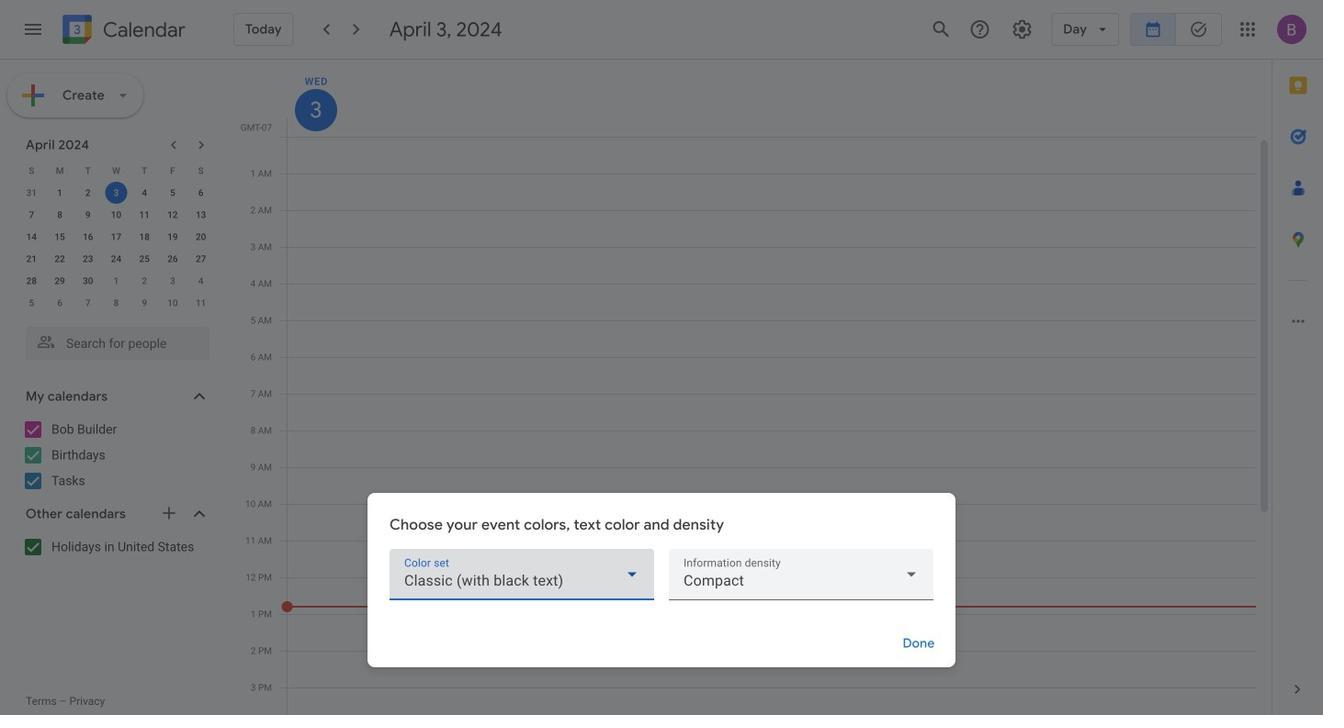 Task type: locate. For each thing, give the bounding box(es) containing it.
27 element
[[190, 248, 212, 270]]

row
[[279, 137, 1257, 716], [17, 160, 215, 182], [17, 182, 215, 204], [17, 204, 215, 226], [17, 226, 215, 248], [17, 248, 215, 270], [17, 270, 215, 292], [17, 292, 215, 314]]

0 horizontal spatial cell
[[102, 182, 130, 204]]

grid
[[235, 60, 1272, 716]]

25 element
[[133, 248, 155, 270]]

heading inside calendar element
[[99, 19, 185, 41]]

26 element
[[162, 248, 184, 270]]

may 1 element
[[105, 270, 127, 292]]

may 11 element
[[190, 292, 212, 314]]

None field
[[390, 549, 654, 601], [669, 549, 934, 601], [390, 549, 654, 601], [669, 549, 934, 601]]

may 7 element
[[77, 292, 99, 314]]

6 element
[[190, 182, 212, 204]]

cell inside april 2024 grid
[[102, 182, 130, 204]]

30 element
[[77, 270, 99, 292]]

cell
[[288, 137, 1257, 716], [102, 182, 130, 204]]

dialog
[[368, 493, 956, 668]]

april 2024 grid
[[17, 160, 215, 314]]

28 element
[[21, 270, 43, 292]]

5 element
[[162, 182, 184, 204]]

15 element
[[49, 226, 71, 248]]

tab list
[[1273, 60, 1323, 664]]

9 element
[[77, 204, 99, 226]]

12 element
[[162, 204, 184, 226]]

calendar element
[[59, 11, 185, 51]]

16 element
[[77, 226, 99, 248]]

row group
[[17, 182, 215, 314]]

heading
[[99, 19, 185, 41]]

1 horizontal spatial cell
[[288, 137, 1257, 716]]

None search field
[[0, 320, 228, 360]]

column header
[[287, 60, 1257, 137]]



Task type: vqa. For each thing, say whether or not it's contained in the screenshot.
JUN – JUL 2023
no



Task type: describe. For each thing, give the bounding box(es) containing it.
7 element
[[21, 204, 43, 226]]

11 element
[[133, 204, 155, 226]]

19 element
[[162, 226, 184, 248]]

18 element
[[133, 226, 155, 248]]

2 element
[[77, 182, 99, 204]]

march 31 element
[[21, 182, 43, 204]]

may 9 element
[[133, 292, 155, 314]]

8 element
[[49, 204, 71, 226]]

24 element
[[105, 248, 127, 270]]

may 4 element
[[190, 270, 212, 292]]

may 2 element
[[133, 270, 155, 292]]

my calendars list
[[4, 415, 228, 496]]

may 5 element
[[21, 292, 43, 314]]

may 3 element
[[162, 270, 184, 292]]

may 10 element
[[162, 292, 184, 314]]

3, today element
[[105, 182, 127, 204]]

22 element
[[49, 248, 71, 270]]

10 element
[[105, 204, 127, 226]]

may 8 element
[[105, 292, 127, 314]]

21 element
[[21, 248, 43, 270]]

29 element
[[49, 270, 71, 292]]

17 element
[[105, 226, 127, 248]]

4 element
[[133, 182, 155, 204]]

1 element
[[49, 182, 71, 204]]

may 6 element
[[49, 292, 71, 314]]

20 element
[[190, 226, 212, 248]]

main drawer image
[[22, 18, 44, 40]]

13 element
[[190, 204, 212, 226]]

23 element
[[77, 248, 99, 270]]

14 element
[[21, 226, 43, 248]]



